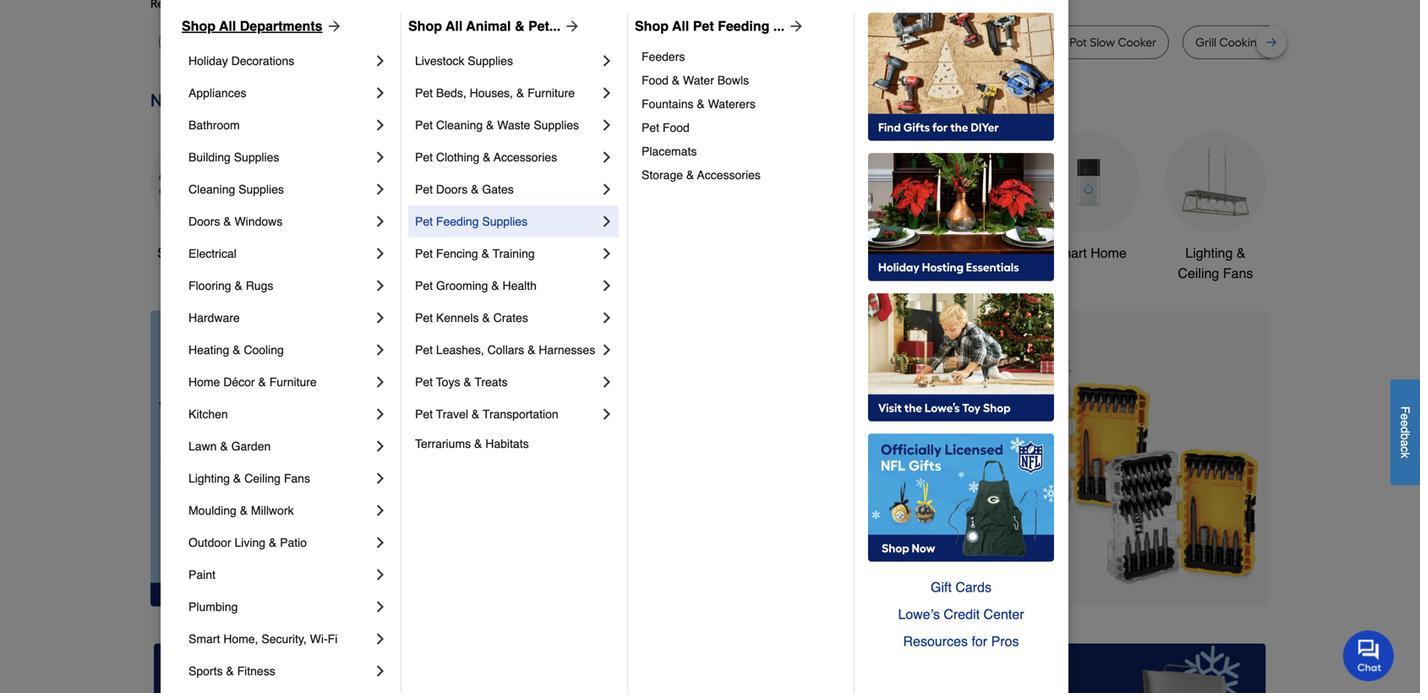 Task type: locate. For each thing, give the bounding box(es) containing it.
0 horizontal spatial furniture
[[269, 375, 317, 389]]

0 horizontal spatial outdoor
[[189, 536, 231, 550]]

tools inside outdoor tools & equipment
[[839, 245, 871, 261]]

instant
[[939, 35, 976, 49]]

1 vertical spatial cleaning
[[189, 183, 235, 196]]

1 horizontal spatial fans
[[1223, 265, 1253, 281]]

warming
[[1312, 35, 1363, 49]]

moulding & millwork link
[[189, 495, 372, 527]]

3 pot from the left
[[979, 35, 996, 49]]

pet left toys
[[415, 375, 433, 389]]

chevron right image for pet leashes, collars & harnesses
[[599, 342, 615, 358]]

chevron right image
[[372, 52, 389, 69], [599, 52, 615, 69], [372, 85, 389, 101], [372, 117, 389, 134], [599, 149, 615, 166], [372, 181, 389, 198], [599, 181, 615, 198], [372, 374, 389, 391], [599, 406, 615, 423], [372, 470, 389, 487], [372, 502, 389, 519], [372, 663, 389, 680]]

furniture up 'waste' in the left top of the page
[[528, 86, 575, 100]]

doors up shop all deals
[[189, 215, 220, 228]]

feeding up fencing
[[436, 215, 479, 228]]

0 vertical spatial cleaning
[[436, 118, 483, 132]]

shop inside shop all departments "link"
[[182, 18, 216, 34]]

arrow right image
[[785, 18, 805, 35]]

lowe's credit center link
[[868, 601, 1054, 628]]

wi-
[[310, 632, 328, 646]]

shop
[[157, 245, 189, 261]]

chevron right image for plumbing
[[372, 599, 389, 615]]

1 horizontal spatial cooker
[[1118, 35, 1157, 49]]

feeders link
[[642, 45, 842, 68]]

all left animal
[[446, 18, 463, 34]]

accessories down placemats 'link'
[[697, 168, 761, 182]]

christmas
[[551, 245, 612, 261]]

2 tools from the left
[[839, 245, 871, 261]]

e up b
[[1399, 420, 1412, 427]]

0 horizontal spatial decorations
[[231, 54, 294, 68]]

pet for pet feeding supplies
[[415, 215, 433, 228]]

arrow right image inside the shop all animal & pet... link
[[561, 18, 581, 35]]

1 vertical spatial lighting
[[189, 472, 230, 485]]

1 horizontal spatial shop
[[408, 18, 442, 34]]

pet down fountains
[[642, 121, 659, 134]]

1 horizontal spatial smart
[[1051, 245, 1087, 261]]

e up the d
[[1399, 414, 1412, 420]]

cleaning up clothing
[[436, 118, 483, 132]]

1 horizontal spatial doors
[[436, 183, 468, 196]]

christmas decorations
[[546, 245, 618, 281]]

1 vertical spatial decorations
[[546, 265, 618, 281]]

pet kennels & crates
[[415, 311, 528, 325]]

supplies up cleaning supplies
[[234, 150, 279, 164]]

crock right instant pot
[[1035, 35, 1067, 49]]

1 horizontal spatial home
[[1091, 245, 1127, 261]]

microwave countertop
[[506, 35, 629, 49]]

feeders
[[642, 50, 685, 63]]

0 horizontal spatial bathroom link
[[189, 109, 372, 141]]

pet down pet doors & gates
[[415, 215, 433, 228]]

supplies up windows
[[239, 183, 284, 196]]

outdoor living & patio link
[[189, 527, 372, 559]]

1 horizontal spatial furniture
[[528, 86, 575, 100]]

pet for pet grooming & health
[[415, 279, 433, 293]]

health
[[503, 279, 537, 293]]

chevron right image for sports & fitness
[[372, 663, 389, 680]]

building supplies link
[[189, 141, 372, 173]]

all up feeders on the top left
[[672, 18, 689, 34]]

1 pot from the left
[[815, 35, 832, 49]]

electrical
[[189, 247, 237, 260]]

storage & accessories
[[642, 168, 761, 182]]

2 crock from the left
[[1035, 35, 1067, 49]]

0 vertical spatial lighting
[[1186, 245, 1233, 261]]

0 horizontal spatial slow
[[400, 35, 425, 49]]

holiday decorations
[[189, 54, 294, 68]]

moulding
[[189, 504, 237, 517]]

paint link
[[189, 559, 372, 591]]

pet...
[[528, 18, 561, 34]]

chevron right image for doors & windows
[[372, 213, 389, 230]]

1 vertical spatial food
[[663, 121, 690, 134]]

building supplies
[[189, 150, 279, 164]]

home décor & furniture link
[[189, 366, 372, 398]]

crock down arrow right image
[[780, 35, 812, 49]]

grooming
[[436, 279, 488, 293]]

chevron right image
[[599, 85, 615, 101], [599, 117, 615, 134], [372, 149, 389, 166], [372, 213, 389, 230], [599, 213, 615, 230], [372, 245, 389, 262], [599, 245, 615, 262], [372, 277, 389, 294], [599, 277, 615, 294], [372, 309, 389, 326], [599, 309, 615, 326], [372, 342, 389, 358], [599, 342, 615, 358], [599, 374, 615, 391], [372, 406, 389, 423], [372, 438, 389, 455], [372, 534, 389, 551], [372, 566, 389, 583], [372, 599, 389, 615], [372, 631, 389, 648]]

feeding up feeders link at the top of the page
[[718, 18, 770, 34]]

tools up equipment
[[839, 245, 871, 261]]

chevron right image for flooring & rugs
[[372, 277, 389, 294]]

1 horizontal spatial tools
[[839, 245, 871, 261]]

2 horizontal spatial shop
[[635, 18, 669, 34]]

patio
[[280, 536, 307, 550]]

decorations down shop all departments "link"
[[231, 54, 294, 68]]

1 horizontal spatial bathroom link
[[911, 131, 1013, 263]]

pet left clothing
[[415, 150, 433, 164]]

supplies up 'houses,'
[[468, 54, 513, 68]]

crock pot slow cooker
[[1035, 35, 1157, 49]]

waterers
[[708, 97, 756, 111]]

living
[[235, 536, 266, 550]]

up to 50 percent off select tools and accessories. image
[[451, 311, 1270, 606]]

arrow right image
[[323, 18, 343, 35], [561, 18, 581, 35], [1239, 459, 1255, 475]]

shop up triple slow cooker
[[408, 18, 442, 34]]

outdoor for outdoor living & patio
[[189, 536, 231, 550]]

doors down clothing
[[436, 183, 468, 196]]

0 vertical spatial feeding
[[718, 18, 770, 34]]

pet up pet feeding supplies
[[415, 183, 433, 196]]

crock for crock pot slow cooker
[[1035, 35, 1067, 49]]

pet left "travel" at the bottom of the page
[[415, 407, 433, 421]]

1 horizontal spatial feeding
[[718, 18, 770, 34]]

chevron right image for heating & cooling
[[372, 342, 389, 358]]

0 horizontal spatial crock
[[780, 35, 812, 49]]

outdoor living & patio
[[189, 536, 307, 550]]

kennels
[[436, 311, 479, 325]]

get up to 2 free select tools or batteries when you buy 1 with select purchases. image
[[154, 644, 507, 693]]

outdoor up equipment
[[787, 245, 836, 261]]

smart
[[1051, 245, 1087, 261], [189, 632, 220, 646]]

pot for crock pot cooking pot
[[815, 35, 832, 49]]

3 shop from the left
[[635, 18, 669, 34]]

f e e d b a c k button
[[1391, 380, 1420, 485]]

pet for pet cleaning & waste supplies
[[415, 118, 433, 132]]

pet leashes, collars & harnesses link
[[415, 334, 599, 366]]

1 cooker from the left
[[428, 35, 467, 49]]

chevron right image for pet fencing & training
[[599, 245, 615, 262]]

chevron right image for pet travel & transportation
[[599, 406, 615, 423]]

0 vertical spatial bathroom
[[189, 118, 240, 132]]

chevron right image for smart home, security, wi-fi
[[372, 631, 389, 648]]

smart home
[[1051, 245, 1127, 261]]

cooker up livestock
[[428, 35, 467, 49]]

1 vertical spatial ceiling
[[244, 472, 281, 485]]

0 horizontal spatial tools
[[439, 245, 471, 261]]

heating & cooling
[[189, 343, 284, 357]]

all for departments
[[219, 18, 236, 34]]

2 shop from the left
[[408, 18, 442, 34]]

supplies for building supplies
[[234, 150, 279, 164]]

0 vertical spatial outdoor
[[787, 245, 836, 261]]

0 horizontal spatial arrow right image
[[323, 18, 343, 35]]

food inside food & water bowls link
[[642, 74, 669, 87]]

0 vertical spatial decorations
[[231, 54, 294, 68]]

e
[[1399, 414, 1412, 420], [1399, 420, 1412, 427]]

0 vertical spatial accessories
[[494, 150, 557, 164]]

0 vertical spatial smart
[[1051, 245, 1087, 261]]

cleaning down 'building'
[[189, 183, 235, 196]]

0 horizontal spatial lighting & ceiling fans link
[[189, 462, 372, 495]]

all right shop on the top left
[[192, 245, 207, 261]]

all for pet
[[672, 18, 689, 34]]

leashes,
[[436, 343, 484, 357]]

1 horizontal spatial decorations
[[546, 265, 618, 281]]

pet doors & gates link
[[415, 173, 599, 205]]

appliances
[[189, 86, 246, 100]]

1 vertical spatial outdoor
[[189, 536, 231, 550]]

all inside "link"
[[219, 18, 236, 34]]

new deals every day during 25 days of deals image
[[150, 86, 1270, 115]]

1 crock from the left
[[780, 35, 812, 49]]

home
[[1091, 245, 1127, 261], [189, 375, 220, 389]]

supplies right 'waste' in the left top of the page
[[534, 118, 579, 132]]

bathroom
[[189, 118, 240, 132], [933, 245, 991, 261]]

sports
[[189, 664, 223, 678]]

0 vertical spatial furniture
[[528, 86, 575, 100]]

pet left kennels
[[415, 311, 433, 325]]

1 horizontal spatial cooking
[[1220, 35, 1265, 49]]

lighting & ceiling fans link
[[1165, 131, 1266, 284], [189, 462, 372, 495]]

treats
[[475, 375, 508, 389]]

all for deals
[[192, 245, 207, 261]]

crock pot cooking pot
[[780, 35, 900, 49]]

departments
[[240, 18, 323, 34]]

1 shop from the left
[[182, 18, 216, 34]]

security,
[[262, 632, 307, 646]]

chevron right image for pet toys & treats
[[599, 374, 615, 391]]

pet left fencing
[[415, 247, 433, 260]]

1 horizontal spatial accessories
[[697, 168, 761, 182]]

0 horizontal spatial cooker
[[428, 35, 467, 49]]

1 e from the top
[[1399, 414, 1412, 420]]

chevron right image for pet grooming & health
[[599, 277, 615, 294]]

0 horizontal spatial feeding
[[436, 215, 479, 228]]

1 horizontal spatial lighting
[[1186, 245, 1233, 261]]

1 horizontal spatial crock
[[1035, 35, 1067, 49]]

pet leashes, collars & harnesses
[[415, 343, 595, 357]]

0 horizontal spatial shop
[[182, 18, 216, 34]]

1 vertical spatial feeding
[[436, 215, 479, 228]]

accessories down 'waste' in the left top of the page
[[494, 150, 557, 164]]

pet grooming & health
[[415, 279, 537, 293]]

lowe's
[[898, 607, 940, 622]]

1 horizontal spatial outdoor
[[787, 245, 836, 261]]

shop up holiday
[[182, 18, 216, 34]]

lowe's credit center
[[898, 607, 1024, 622]]

chevron right image for paint
[[372, 566, 389, 583]]

furniture down heating & cooling link
[[269, 375, 317, 389]]

countertop
[[567, 35, 629, 49]]

smart for smart home, security, wi-fi
[[189, 632, 220, 646]]

decorations for christmas
[[546, 265, 618, 281]]

pet feeding supplies link
[[415, 205, 599, 238]]

1 horizontal spatial cleaning
[[436, 118, 483, 132]]

chevron right image for moulding & millwork
[[372, 502, 389, 519]]

food up placemats in the left top of the page
[[663, 121, 690, 134]]

0 horizontal spatial cleaning
[[189, 183, 235, 196]]

1 horizontal spatial slow
[[1090, 35, 1115, 49]]

outdoor inside outdoor tools & equipment
[[787, 245, 836, 261]]

2 slow from the left
[[1090, 35, 1115, 49]]

0 horizontal spatial ceiling
[[244, 472, 281, 485]]

triple
[[368, 35, 397, 49]]

pet for pet kennels & crates
[[415, 311, 433, 325]]

cooker left grill
[[1118, 35, 1157, 49]]

scroll to item #4 image
[[899, 576, 940, 583]]

pet left 'leashes,'
[[415, 343, 433, 357]]

christmas decorations link
[[531, 131, 632, 284]]

1 horizontal spatial arrow right image
[[561, 18, 581, 35]]

all up holiday decorations
[[219, 18, 236, 34]]

0 horizontal spatial smart
[[189, 632, 220, 646]]

transportation
[[483, 407, 559, 421]]

0 vertical spatial lighting & ceiling fans
[[1178, 245, 1253, 281]]

0 vertical spatial doors
[[436, 183, 468, 196]]

&
[[515, 18, 525, 34], [1301, 35, 1309, 49], [672, 74, 680, 87], [516, 86, 524, 100], [697, 97, 705, 111], [486, 118, 494, 132], [483, 150, 491, 164], [686, 168, 694, 182], [471, 183, 479, 196], [223, 215, 231, 228], [875, 245, 884, 261], [1237, 245, 1246, 261], [482, 247, 489, 260], [235, 279, 242, 293], [491, 279, 499, 293], [482, 311, 490, 325], [233, 343, 241, 357], [528, 343, 535, 357], [258, 375, 266, 389], [464, 375, 471, 389], [472, 407, 480, 421], [474, 437, 482, 451], [220, 440, 228, 453], [233, 472, 241, 485], [240, 504, 248, 517], [269, 536, 277, 550], [226, 664, 234, 678]]

lighting & ceiling fans
[[1178, 245, 1253, 281], [189, 472, 310, 485]]

k
[[1399, 452, 1412, 458]]

pet for pet doors & gates
[[415, 183, 433, 196]]

1 horizontal spatial ceiling
[[1178, 265, 1219, 281]]

pet beds, houses, & furniture
[[415, 86, 575, 100]]

1 horizontal spatial lighting & ceiling fans link
[[1165, 131, 1266, 284]]

supplies
[[468, 54, 513, 68], [534, 118, 579, 132], [234, 150, 279, 164], [239, 183, 284, 196], [482, 215, 528, 228]]

shop for shop all departments
[[182, 18, 216, 34]]

tools up grooming on the left top
[[439, 245, 471, 261]]

outdoor down the moulding
[[189, 536, 231, 550]]

flooring & rugs
[[189, 279, 273, 293]]

placemats link
[[642, 139, 842, 163]]

4 pot from the left
[[1070, 35, 1087, 49]]

feeding
[[718, 18, 770, 34], [436, 215, 479, 228]]

electrical link
[[189, 238, 372, 270]]

0 horizontal spatial cooking
[[835, 35, 880, 49]]

1 vertical spatial bathroom
[[933, 245, 991, 261]]

1 vertical spatial smart
[[189, 632, 220, 646]]

recommended searches for you heading
[[150, 0, 1270, 12]]

gates
[[482, 183, 514, 196]]

shop up feeders on the top left
[[635, 18, 669, 34]]

terrariums & habitats link
[[415, 430, 615, 457]]

0 horizontal spatial home
[[189, 375, 220, 389]]

garden
[[231, 440, 271, 453]]

pet down livestock
[[415, 118, 433, 132]]

0 horizontal spatial lighting & ceiling fans
[[189, 472, 310, 485]]

rugs
[[246, 279, 273, 293]]

1 vertical spatial furniture
[[269, 375, 317, 389]]

heating & cooling link
[[189, 334, 372, 366]]

pet toys & treats link
[[415, 366, 599, 398]]

chevron right image for cleaning supplies
[[372, 181, 389, 198]]

accessories inside 'link'
[[697, 168, 761, 182]]

doors & windows
[[189, 215, 283, 228]]

arrow right image inside shop all departments "link"
[[323, 18, 343, 35]]

1 horizontal spatial bathroom
[[933, 245, 991, 261]]

0 vertical spatial food
[[642, 74, 669, 87]]

pet left grooming on the left top
[[415, 279, 433, 293]]

food down feeders on the top left
[[642, 74, 669, 87]]

1 vertical spatial accessories
[[697, 168, 761, 182]]

clothing
[[436, 150, 480, 164]]

0 horizontal spatial fans
[[284, 472, 310, 485]]

1 vertical spatial doors
[[189, 215, 220, 228]]

decorations down christmas
[[546, 265, 618, 281]]

1 tools from the left
[[439, 245, 471, 261]]

0 vertical spatial home
[[1091, 245, 1127, 261]]

pet left beds,
[[415, 86, 433, 100]]

pet for pet food
[[642, 121, 659, 134]]

collars
[[487, 343, 524, 357]]



Task type: describe. For each thing, give the bounding box(es) containing it.
outdoor tools & equipment
[[787, 245, 884, 281]]

sports & fitness
[[189, 664, 275, 678]]

for
[[972, 634, 988, 649]]

...
[[773, 18, 785, 34]]

1 vertical spatial fans
[[284, 472, 310, 485]]

chevron right image for hardware
[[372, 309, 389, 326]]

flooring
[[189, 279, 231, 293]]

moulding & millwork
[[189, 504, 294, 517]]

chevron right image for kitchen
[[372, 406, 389, 423]]

2 pot from the left
[[883, 35, 900, 49]]

rack
[[1365, 35, 1392, 49]]

1 vertical spatial home
[[189, 375, 220, 389]]

2 cooker from the left
[[1118, 35, 1157, 49]]

0 vertical spatial ceiling
[[1178, 265, 1219, 281]]

pet down recommended searches for you heading
[[693, 18, 714, 34]]

pet fencing & training link
[[415, 238, 599, 270]]

toys
[[436, 375, 460, 389]]

houses,
[[470, 86, 513, 100]]

cleaning supplies
[[189, 183, 284, 196]]

shop all deals link
[[150, 131, 252, 263]]

pet food link
[[642, 116, 842, 139]]

all for animal
[[446, 18, 463, 34]]

scroll to item #2 image
[[815, 576, 855, 583]]

smart for smart home
[[1051, 245, 1087, 261]]

pet clothing & accessories
[[415, 150, 557, 164]]

flooring & rugs link
[[189, 270, 372, 302]]

livestock supplies link
[[415, 45, 599, 77]]

1 slow from the left
[[400, 35, 425, 49]]

chat invite button image
[[1343, 630, 1395, 681]]

fitness
[[237, 664, 275, 678]]

kitchen link
[[189, 398, 372, 430]]

travel
[[436, 407, 468, 421]]

pet fencing & training
[[415, 247, 535, 260]]

1 horizontal spatial lighting & ceiling fans
[[1178, 245, 1253, 281]]

chevron right image for pet doors & gates
[[599, 181, 615, 198]]

pet for pet toys & treats
[[415, 375, 433, 389]]

shop for shop all animal & pet...
[[408, 18, 442, 34]]

supplies for cleaning supplies
[[239, 183, 284, 196]]

shop for shop all pet feeding ...
[[635, 18, 669, 34]]

decorations for holiday
[[231, 54, 294, 68]]

1 vertical spatial lighting & ceiling fans link
[[189, 462, 372, 495]]

chevron right image for livestock supplies
[[599, 52, 615, 69]]

animal
[[466, 18, 511, 34]]

supplies for livestock supplies
[[468, 54, 513, 68]]

pet for pet fencing & training
[[415, 247, 433, 260]]

pot for instant pot
[[979, 35, 996, 49]]

pet toys & treats
[[415, 375, 508, 389]]

chevron right image for lighting & ceiling fans
[[372, 470, 389, 487]]

pet cleaning & waste supplies link
[[415, 109, 599, 141]]

home,
[[223, 632, 258, 646]]

chevron right image for outdoor living & patio
[[372, 534, 389, 551]]

hardware link
[[189, 302, 372, 334]]

lawn & garden
[[189, 440, 271, 453]]

equipment
[[803, 265, 868, 281]]

visit the lowe's toy shop. image
[[868, 293, 1054, 422]]

pet clothing & accessories link
[[415, 141, 599, 173]]

bowls
[[718, 74, 749, 87]]

shop these last-minute gifts. $99 or less. quantities are limited and won't last. image
[[150, 311, 424, 607]]

microwave
[[506, 35, 564, 49]]

lawn & garden link
[[189, 430, 372, 462]]

harnesses
[[539, 343, 595, 357]]

holiday decorations link
[[189, 45, 372, 77]]

0 horizontal spatial bathroom
[[189, 118, 240, 132]]

millwork
[[251, 504, 294, 517]]

plumbing
[[189, 600, 238, 614]]

livestock supplies
[[415, 54, 513, 68]]

arrow right image for shop all animal & pet...
[[561, 18, 581, 35]]

2 horizontal spatial arrow right image
[[1239, 459, 1255, 475]]

0 horizontal spatial lighting
[[189, 472, 230, 485]]

pet for pet clothing & accessories
[[415, 150, 433, 164]]

deals
[[211, 245, 245, 261]]

chevron right image for appliances
[[372, 85, 389, 101]]

chevron right image for building supplies
[[372, 149, 389, 166]]

holiday
[[189, 54, 228, 68]]

find gifts for the diyer. image
[[868, 13, 1054, 141]]

kitchen
[[189, 407, 228, 421]]

chevron right image for bathroom
[[372, 117, 389, 134]]

chevron right image for lawn & garden
[[372, 438, 389, 455]]

resources for pros link
[[868, 628, 1054, 655]]

pet doors & gates
[[415, 183, 514, 196]]

tools link
[[404, 131, 506, 263]]

pet food
[[642, 121, 690, 134]]

crock for crock pot cooking pot
[[780, 35, 812, 49]]

supplies up "pet fencing & training" link
[[482, 215, 528, 228]]

pot for crock pot slow cooker
[[1070, 35, 1087, 49]]

pet for pet leashes, collars & harnesses
[[415, 343, 433, 357]]

1 vertical spatial lighting & ceiling fans
[[189, 472, 310, 485]]

shop all animal & pet...
[[408, 18, 561, 34]]

chevron right image for pet feeding supplies
[[599, 213, 615, 230]]

grill cooking grate & warming rack
[[1196, 35, 1392, 49]]

chevron right image for pet cleaning & waste supplies
[[599, 117, 615, 134]]

fountains
[[642, 97, 694, 111]]

cleaning supplies link
[[189, 173, 372, 205]]

habitats
[[485, 437, 529, 451]]

grill
[[1196, 35, 1217, 49]]

pet travel & transportation link
[[415, 398, 599, 430]]

0 vertical spatial lighting & ceiling fans link
[[1165, 131, 1266, 284]]

home décor & furniture
[[189, 375, 317, 389]]

cards
[[956, 580, 992, 595]]

chevron right image for pet kennels & crates
[[599, 309, 615, 326]]

pet for pet travel & transportation
[[415, 407, 433, 421]]

smart home, security, wi-fi link
[[189, 623, 372, 655]]

gift cards link
[[868, 574, 1054, 601]]

plumbing link
[[189, 591, 372, 623]]

credit
[[944, 607, 980, 622]]

chevron right image for electrical
[[372, 245, 389, 262]]

1 cooking from the left
[[835, 35, 880, 49]]

livestock
[[415, 54, 464, 68]]

terrariums
[[415, 437, 471, 451]]

a
[[1399, 440, 1412, 447]]

officially licensed n f l gifts. shop now. image
[[868, 434, 1054, 562]]

water
[[683, 74, 714, 87]]

chevron right image for home décor & furniture
[[372, 374, 389, 391]]

arrow right image for shop all departments
[[323, 18, 343, 35]]

up to 30 percent off select grills and accessories. image
[[914, 644, 1266, 693]]

2 e from the top
[[1399, 420, 1412, 427]]

center
[[984, 607, 1024, 622]]

outdoor for outdoor tools & equipment
[[787, 245, 836, 261]]

pet for pet beds, houses, & furniture
[[415, 86, 433, 100]]

terrariums & habitats
[[415, 437, 529, 451]]

doors & windows link
[[189, 205, 372, 238]]

storage
[[642, 168, 683, 182]]

pros
[[991, 634, 1019, 649]]

up to 35 percent off select small appliances. image
[[534, 644, 887, 693]]

0 vertical spatial fans
[[1223, 265, 1253, 281]]

d
[[1399, 427, 1412, 433]]

0 horizontal spatial accessories
[[494, 150, 557, 164]]

food inside "pet food" link
[[663, 121, 690, 134]]

scroll to item #5 image
[[940, 576, 980, 583]]

pet feeding supplies
[[415, 215, 528, 228]]

décor
[[223, 375, 255, 389]]

& inside outdoor tools & equipment
[[875, 245, 884, 261]]

2 cooking from the left
[[1220, 35, 1265, 49]]

building
[[189, 150, 231, 164]]

storage & accessories link
[[642, 163, 842, 187]]

0 horizontal spatial doors
[[189, 215, 220, 228]]

smart home link
[[1038, 131, 1140, 263]]

holiday hosting essentials. image
[[868, 153, 1054, 282]]

chevron right image for pet clothing & accessories
[[599, 149, 615, 166]]

chevron right image for pet beds, houses, & furniture
[[599, 85, 615, 101]]

chevron right image for holiday decorations
[[372, 52, 389, 69]]

hardware
[[189, 311, 240, 325]]

f e e d b a c k
[[1399, 406, 1412, 458]]

pet travel & transportation
[[415, 407, 559, 421]]



Task type: vqa. For each thing, say whether or not it's contained in the screenshot.
the leftmost Subscribe
no



